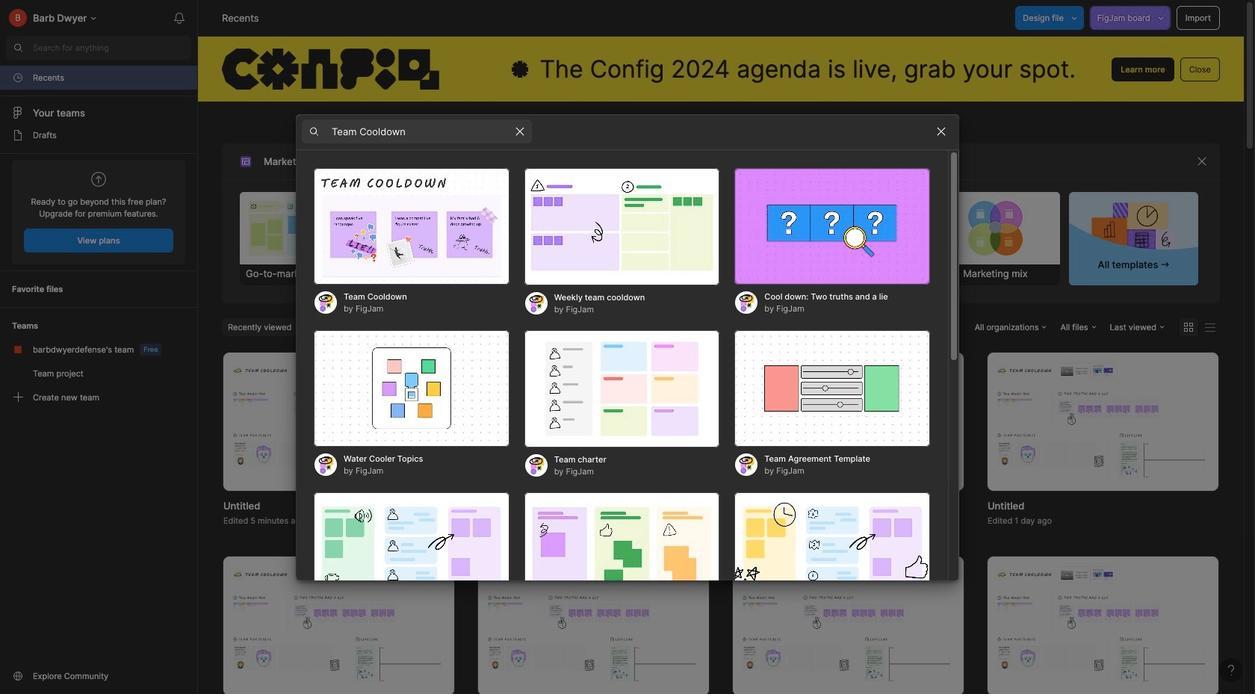 Task type: describe. For each thing, give the bounding box(es) containing it.
go-to-market (gtm) strategy image
[[240, 192, 369, 265]]

team charter image
[[525, 330, 720, 447]]

water cooler topics image
[[314, 330, 510, 447]]

creative brief template image
[[785, 192, 930, 265]]

1 vertical spatial search 32 image
[[579, 150, 603, 173]]

0 horizontal spatial search 32 image
[[6, 36, 30, 60]]

Search templates text field
[[332, 123, 508, 141]]

social media planner image
[[655, 192, 784, 265]]

team agreement template image
[[735, 330, 931, 447]]

team cooldown image
[[314, 168, 510, 285]]

competitor analysis image
[[517, 192, 646, 265]]

see all all templates image
[[1092, 202, 1176, 257]]

weekly team cooldown image
[[525, 168, 720, 285]]



Task type: locate. For each thing, give the bounding box(es) containing it.
search 32 image up the recent 16 image at the top of the page
[[6, 36, 30, 60]]

bell 32 image
[[167, 6, 191, 30]]

search 32 image up competitor analysis image
[[579, 150, 603, 173]]

team weekly image
[[314, 492, 510, 610]]

Search for anything text field
[[33, 42, 191, 54]]

cool down: two truths and a lie image
[[735, 168, 931, 285]]

community 16 image
[[12, 671, 24, 683]]

thumbnail image
[[224, 353, 455, 491], [478, 353, 709, 491], [733, 353, 964, 491], [988, 353, 1219, 491], [224, 557, 455, 695], [478, 557, 709, 695], [733, 557, 964, 695], [988, 557, 1219, 695]]

1 horizontal spatial search 32 image
[[579, 150, 603, 173]]

marketing mix image
[[932, 192, 1061, 265]]

grid
[[200, 353, 1243, 695]]

marketing funnel image
[[379, 192, 507, 265]]

0 vertical spatial search 32 image
[[6, 36, 30, 60]]

team meeting agenda image
[[735, 492, 931, 610]]

search 32 image
[[6, 36, 30, 60], [579, 150, 603, 173]]

dialog
[[296, 114, 960, 695]]

team stand up image
[[525, 492, 720, 610]]

recent 16 image
[[12, 72, 24, 84]]

page 16 image
[[12, 129, 24, 141]]



Task type: vqa. For each thing, say whether or not it's contained in the screenshot.
Weekly team cooldown Image
yes



